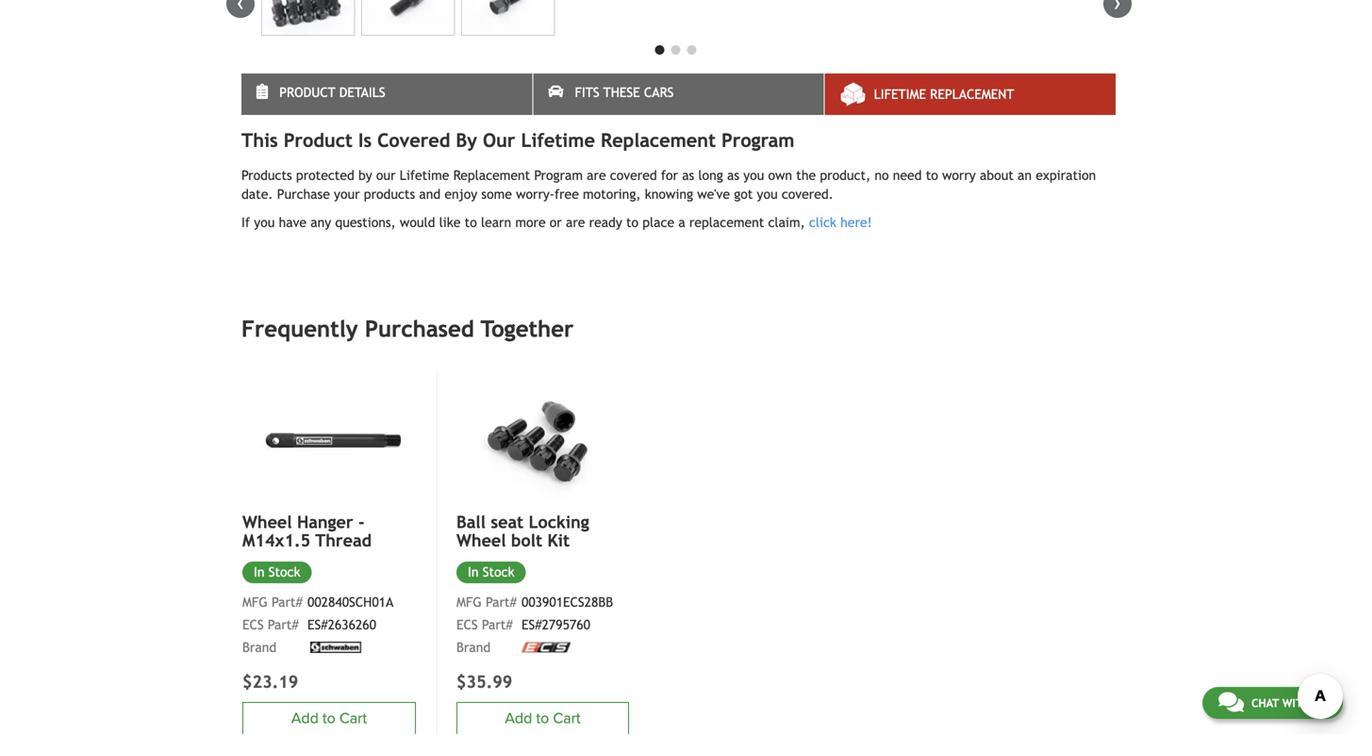 Task type: locate. For each thing, give the bounding box(es) containing it.
0 horizontal spatial in
[[254, 565, 265, 580]]

cars
[[644, 85, 674, 100]]

mfg down the ball
[[456, 595, 482, 610]]

date.
[[241, 187, 273, 202]]

2 cart from the left
[[553, 710, 581, 728]]

1 horizontal spatial add to cart
[[505, 710, 581, 728]]

0 horizontal spatial add
[[291, 710, 319, 728]]

ecs inside mfg part# 003901ecs28bb ecs part# es#2795760 brand
[[456, 618, 478, 633]]

is
[[358, 129, 372, 151]]

stock down 'bolt'
[[483, 565, 515, 580]]

product up the protected
[[284, 129, 353, 151]]

stock for wheel
[[483, 565, 515, 580]]

1 as from the left
[[682, 168, 694, 183]]

if
[[241, 215, 250, 230]]

1 vertical spatial program
[[534, 168, 583, 183]]

products
[[241, 168, 292, 183]]

expiration
[[1036, 168, 1096, 183]]

add to cart button down $23.19
[[242, 702, 416, 735]]

own
[[768, 168, 792, 183]]

brand up $35.99
[[456, 640, 491, 655]]

brand inside mfg part# 002840sch01a ecs part# es#2636260 brand
[[242, 640, 276, 655]]

1 horizontal spatial as
[[727, 168, 739, 183]]

you up the got on the right of the page
[[743, 168, 764, 183]]

1 vertical spatial you
[[757, 187, 778, 202]]

2 in stock from the left
[[468, 565, 515, 580]]

1 add from the left
[[291, 710, 319, 728]]

add
[[291, 710, 319, 728], [505, 710, 532, 728]]

0 vertical spatial program
[[721, 129, 794, 151]]

0 horizontal spatial add to cart button
[[242, 702, 416, 735]]

0 horizontal spatial replacement
[[453, 168, 530, 183]]

product details link
[[241, 73, 532, 115]]

0 vertical spatial replacement
[[930, 87, 1014, 102]]

0 vertical spatial are
[[587, 168, 606, 183]]

1 horizontal spatial in stock
[[468, 565, 515, 580]]

1 vertical spatial replacement
[[601, 129, 716, 151]]

part# up $35.99
[[482, 618, 513, 633]]

wheel hanger - m14x1.5 thread link
[[242, 512, 416, 551]]

kit
[[547, 531, 570, 551]]

1 horizontal spatial in
[[468, 565, 479, 580]]

brand up $23.19
[[242, 640, 276, 655]]

1 horizontal spatial add
[[505, 710, 532, 728]]

0 horizontal spatial as
[[682, 168, 694, 183]]

add to cart down $35.99
[[505, 710, 581, 728]]

2 add from the left
[[505, 710, 532, 728]]

product
[[279, 85, 335, 100], [284, 129, 353, 151]]

0 horizontal spatial ecs
[[242, 618, 264, 633]]

3 es#3570132 - ms100171 - apr lug bolts (set of 10) - 27mm - black zinc coated 27mm (oem length) ball set wheel bolts - apr - audi volkswagen image from the left
[[461, 0, 555, 36]]

1 vertical spatial are
[[566, 215, 585, 230]]

2 vertical spatial you
[[254, 215, 275, 230]]

to right need
[[926, 168, 938, 183]]

add to cart button
[[242, 702, 416, 735], [456, 702, 629, 735]]

0 horizontal spatial wheel
[[242, 512, 292, 532]]

in down the m14x1.5
[[254, 565, 265, 580]]

in stock down 'bolt'
[[468, 565, 515, 580]]

are
[[587, 168, 606, 183], [566, 215, 585, 230]]

wheel
[[242, 512, 292, 532], [456, 531, 506, 551]]

about
[[980, 168, 1014, 183]]

stock
[[269, 565, 300, 580], [483, 565, 515, 580]]

0 horizontal spatial program
[[534, 168, 583, 183]]

2 in from the left
[[468, 565, 479, 580]]

1 horizontal spatial replacement
[[601, 129, 716, 151]]

1 horizontal spatial lifetime
[[521, 129, 595, 151]]

ecs
[[242, 618, 264, 633], [456, 618, 478, 633]]

the
[[796, 168, 816, 183]]

part# down the m14x1.5
[[272, 595, 303, 610]]

1 mfg from the left
[[242, 595, 268, 610]]

wheel hanger - m14x1.5 thread
[[242, 512, 372, 551]]

replacement up the worry
[[930, 87, 1014, 102]]

1 brand from the left
[[242, 640, 276, 655]]

1 es#3570132 - ms100171 - apr lug bolts (set of 10) - 27mm - black zinc coated 27mm (oem length) ball set wheel bolts - apr - audi volkswagen image from the left
[[261, 0, 355, 36]]

0 vertical spatial lifetime
[[874, 87, 926, 102]]

0 vertical spatial product
[[279, 85, 335, 100]]

1 horizontal spatial wheel
[[456, 531, 506, 551]]

2 horizontal spatial es#3570132 - ms100171 - apr lug bolts (set of 10) - 27mm - black zinc coated 27mm (oem length) ball set wheel bolts - apr - audi volkswagen image
[[461, 0, 555, 36]]

in for m14x1.5
[[254, 565, 265, 580]]

brand
[[242, 640, 276, 655], [456, 640, 491, 655]]

any
[[311, 215, 331, 230]]

no
[[875, 168, 889, 183]]

like
[[439, 215, 461, 230]]

002840sch01a
[[307, 595, 394, 610]]

ecs up $35.99
[[456, 618, 478, 633]]

0 horizontal spatial cart
[[339, 710, 367, 728]]

frequently purchased together
[[241, 316, 574, 342]]

1 cart from the left
[[339, 710, 367, 728]]

you right the if on the left of the page
[[254, 215, 275, 230]]

with
[[1282, 697, 1310, 710]]

1 ecs from the left
[[242, 618, 264, 633]]

lifetime up "free"
[[521, 129, 595, 151]]

part# left 003901ecs28bb
[[486, 595, 517, 610]]

program up "free"
[[534, 168, 583, 183]]

2 add to cart from the left
[[505, 710, 581, 728]]

to down ecs 'image'
[[536, 710, 549, 728]]

2 add to cart button from the left
[[456, 702, 629, 735]]

cart down schwaben image
[[339, 710, 367, 728]]

product details
[[279, 85, 385, 100]]

1 horizontal spatial brand
[[456, 640, 491, 655]]

mfg
[[242, 595, 268, 610], [456, 595, 482, 610]]

stock down the m14x1.5
[[269, 565, 300, 580]]

0 horizontal spatial add to cart
[[291, 710, 367, 728]]

cart down ecs 'image'
[[553, 710, 581, 728]]

1 horizontal spatial program
[[721, 129, 794, 151]]

lifetime inside products protected by our lifetime replacement program are covered for as long as you own the product, no need to worry about an expiration date. purchase your products and enjoy some worry-free motoring, knowing we've got you covered.
[[400, 168, 449, 183]]

2 horizontal spatial replacement
[[930, 87, 1014, 102]]

to
[[926, 168, 938, 183], [465, 215, 477, 230], [626, 215, 639, 230], [322, 710, 336, 728], [536, 710, 549, 728]]

in down the ball
[[468, 565, 479, 580]]

product left details
[[279, 85, 335, 100]]

to inside products protected by our lifetime replacement program are covered for as long as you own the product, no need to worry about an expiration date. purchase your products and enjoy some worry-free motoring, knowing we've got you covered.
[[926, 168, 938, 183]]

mfg inside mfg part# 003901ecs28bb ecs part# es#2795760 brand
[[456, 595, 482, 610]]

frequently
[[241, 316, 358, 342]]

add to cart button for $35.99
[[456, 702, 629, 735]]

need
[[893, 168, 922, 183]]

products
[[364, 187, 415, 202]]

schwaben image
[[307, 642, 364, 654]]

worry
[[942, 168, 976, 183]]

1 horizontal spatial stock
[[483, 565, 515, 580]]

mfg down the m14x1.5
[[242, 595, 268, 610]]

this
[[241, 129, 278, 151]]

lifetime up and at the left top
[[400, 168, 449, 183]]

ball seat locking wheel bolt kit
[[456, 512, 589, 551]]

2 vertical spatial replacement
[[453, 168, 530, 183]]

1 horizontal spatial add to cart button
[[456, 702, 629, 735]]

replacement
[[689, 215, 764, 230]]

wheel hanger - m14x1.5 thread image
[[242, 372, 416, 502]]

as
[[682, 168, 694, 183], [727, 168, 739, 183]]

wheel inside wheel hanger - m14x1.5 thread
[[242, 512, 292, 532]]

long
[[698, 168, 723, 183]]

0 horizontal spatial mfg
[[242, 595, 268, 610]]

cart
[[339, 710, 367, 728], [553, 710, 581, 728]]

add to cart for $35.99
[[505, 710, 581, 728]]

wheel left hanger at the bottom
[[242, 512, 292, 532]]

add down $23.19
[[291, 710, 319, 728]]

1 horizontal spatial ecs
[[456, 618, 478, 633]]

wheel left 'bolt'
[[456, 531, 506, 551]]

in stock down the m14x1.5
[[254, 565, 300, 580]]

add for $23.19
[[291, 710, 319, 728]]

stock for m14x1.5
[[269, 565, 300, 580]]

mfg part# 002840sch01a ecs part# es#2636260 brand
[[242, 595, 394, 655]]

to left place
[[626, 215, 639, 230]]

0 horizontal spatial in stock
[[254, 565, 300, 580]]

1 in stock from the left
[[254, 565, 300, 580]]

replacement up some
[[453, 168, 530, 183]]

add down $35.99
[[505, 710, 532, 728]]

or
[[550, 215, 562, 230]]

lifetime up need
[[874, 87, 926, 102]]

questions,
[[335, 215, 396, 230]]

m14x1.5
[[242, 531, 310, 551]]

2 ecs from the left
[[456, 618, 478, 633]]

1 add to cart button from the left
[[242, 702, 416, 735]]

lifetime replacement link
[[825, 73, 1116, 115]]

comments image
[[1218, 691, 1244, 714]]

brand inside mfg part# 003901ecs28bb ecs part# es#2795760 brand
[[456, 640, 491, 655]]

ecs up $23.19
[[242, 618, 264, 633]]

1 add to cart from the left
[[291, 710, 367, 728]]

protected
[[296, 168, 354, 183]]

2 brand from the left
[[456, 640, 491, 655]]

mfg inside mfg part# 002840sch01a ecs part# es#2636260 brand
[[242, 595, 268, 610]]

2 as from the left
[[727, 168, 739, 183]]

replacement up the for
[[601, 129, 716, 151]]

you down "own" on the top right of page
[[757, 187, 778, 202]]

seat
[[491, 512, 524, 532]]

thread
[[315, 531, 372, 551]]

for
[[661, 168, 678, 183]]

1 vertical spatial product
[[284, 129, 353, 151]]

0 horizontal spatial lifetime
[[400, 168, 449, 183]]

0 horizontal spatial es#3570132 - ms100171 - apr lug bolts (set of 10) - 27mm - black zinc coated 27mm (oem length) ball set wheel bolts - apr - audi volkswagen image
[[261, 0, 355, 36]]

you
[[743, 168, 764, 183], [757, 187, 778, 202], [254, 215, 275, 230]]

as right the for
[[682, 168, 694, 183]]

0 horizontal spatial brand
[[242, 640, 276, 655]]

lifetime
[[874, 87, 926, 102], [521, 129, 595, 151], [400, 168, 449, 183]]

0 horizontal spatial are
[[566, 215, 585, 230]]

are up motoring,
[[587, 168, 606, 183]]

add to cart
[[291, 710, 367, 728], [505, 710, 581, 728]]

$35.99
[[456, 673, 512, 692]]

as up the got on the right of the page
[[727, 168, 739, 183]]

2 vertical spatial lifetime
[[400, 168, 449, 183]]

1 horizontal spatial cart
[[553, 710, 581, 728]]

1 stock from the left
[[269, 565, 300, 580]]

ecs image
[[522, 643, 571, 653]]

mfg part# 003901ecs28bb ecs part# es#2795760 brand
[[456, 595, 613, 655]]

purchase
[[277, 187, 330, 202]]

-
[[358, 512, 365, 532]]

click here! link
[[809, 215, 872, 230]]

1 horizontal spatial mfg
[[456, 595, 482, 610]]

0 horizontal spatial stock
[[269, 565, 300, 580]]

1 horizontal spatial es#3570132 - ms100171 - apr lug bolts (set of 10) - 27mm - black zinc coated 27mm (oem length) ball set wheel bolts - apr - audi volkswagen image
[[361, 0, 455, 36]]

1 horizontal spatial are
[[587, 168, 606, 183]]

add to cart down $23.19
[[291, 710, 367, 728]]

program up "own" on the top right of page
[[721, 129, 794, 151]]

brand for $23.19
[[242, 640, 276, 655]]

ecs inside mfg part# 002840sch01a ecs part# es#2636260 brand
[[242, 618, 264, 633]]

add to cart button down $35.99
[[456, 702, 629, 735]]

part#
[[272, 595, 303, 610], [486, 595, 517, 610], [268, 618, 299, 633], [482, 618, 513, 633]]

are right or
[[566, 215, 585, 230]]

in
[[254, 565, 265, 580], [468, 565, 479, 580]]

learn
[[481, 215, 511, 230]]

2 mfg from the left
[[456, 595, 482, 610]]

es#3570132 - ms100171 - apr lug bolts (set of 10) - 27mm - black zinc coated 27mm (oem length) ball set wheel bolts - apr - audi volkswagen image
[[261, 0, 355, 36], [361, 0, 455, 36], [461, 0, 555, 36]]

2 stock from the left
[[483, 565, 515, 580]]

fits these cars link
[[533, 73, 824, 115]]

1 in from the left
[[254, 565, 265, 580]]



Task type: vqa. For each thing, say whether or not it's contained in the screenshot.
perfect
no



Task type: describe. For each thing, give the bounding box(es) containing it.
if you have any questions, would like to learn more or are ready to place a replacement claim, click here!
[[241, 215, 872, 230]]

wheel inside ball seat locking wheel bolt kit
[[456, 531, 506, 551]]

program inside products protected by our lifetime replacement program are covered for as long as you own the product, no need to worry about an expiration date. purchase your products and enjoy some worry-free motoring, knowing we've got you covered.
[[534, 168, 583, 183]]

by
[[358, 168, 372, 183]]

this product is covered by our lifetime replacement program
[[241, 129, 794, 151]]

your
[[334, 187, 360, 202]]

hanger
[[297, 512, 353, 532]]

motoring,
[[583, 187, 641, 202]]

knowing
[[645, 187, 693, 202]]

would
[[400, 215, 435, 230]]

fits
[[575, 85, 599, 100]]

in stock for wheel
[[468, 565, 515, 580]]

add to cart for $23.19
[[291, 710, 367, 728]]

together
[[481, 316, 574, 342]]

by
[[456, 129, 477, 151]]

ball seat locking wheel bolt kit link
[[456, 512, 629, 551]]

chat
[[1251, 697, 1279, 710]]

place
[[642, 215, 674, 230]]

more
[[515, 215, 546, 230]]

in stock for m14x1.5
[[254, 565, 300, 580]]

ball seat locking wheel bolt kit image
[[456, 372, 629, 501]]

1 vertical spatial lifetime
[[521, 129, 595, 151]]

2 horizontal spatial lifetime
[[874, 87, 926, 102]]

some
[[481, 187, 512, 202]]

click
[[809, 215, 836, 230]]

locking
[[529, 512, 589, 532]]

ready
[[589, 215, 622, 230]]

here!
[[840, 215, 872, 230]]

$23.19
[[242, 673, 298, 692]]

free
[[554, 187, 579, 202]]

replacement inside products protected by our lifetime replacement program are covered for as long as you own the product, no need to worry about an expiration date. purchase your products and enjoy some worry-free motoring, knowing we've got you covered.
[[453, 168, 530, 183]]

chat with us
[[1251, 697, 1327, 710]]

got
[[734, 187, 753, 202]]

fits these cars
[[575, 85, 674, 100]]

our
[[376, 168, 396, 183]]

our
[[483, 129, 515, 151]]

cart for $23.19
[[339, 710, 367, 728]]

part# up $23.19
[[268, 618, 299, 633]]

details
[[339, 85, 385, 100]]

lifetime replacement
[[874, 87, 1014, 102]]

ecs for $23.19
[[242, 618, 264, 633]]

bolt
[[511, 531, 542, 551]]

es#2636260
[[307, 618, 376, 633]]

covered
[[377, 129, 450, 151]]

es#2795760
[[522, 618, 590, 633]]

are inside products protected by our lifetime replacement program are covered for as long as you own the product, no need to worry about an expiration date. purchase your products and enjoy some worry-free motoring, knowing we've got you covered.
[[587, 168, 606, 183]]

mfg for ball seat locking wheel bolt kit
[[456, 595, 482, 610]]

an
[[1018, 168, 1032, 183]]

ball
[[456, 512, 486, 532]]

ecs for $35.99
[[456, 618, 478, 633]]

003901ecs28bb
[[522, 595, 613, 610]]

in for wheel
[[468, 565, 479, 580]]

covered.
[[782, 187, 833, 202]]

to down schwaben image
[[322, 710, 336, 728]]

cart for $35.99
[[553, 710, 581, 728]]

brand for $35.99
[[456, 640, 491, 655]]

purchased
[[365, 316, 474, 342]]

2 es#3570132 - ms100171 - apr lug bolts (set of 10) - 27mm - black zinc coated 27mm (oem length) ball set wheel bolts - apr - audi volkswagen image from the left
[[361, 0, 455, 36]]

add for $35.99
[[505, 710, 532, 728]]

these
[[603, 85, 640, 100]]

to right like at left top
[[465, 215, 477, 230]]

a
[[678, 215, 685, 230]]

we've
[[697, 187, 730, 202]]

claim,
[[768, 215, 805, 230]]

chat with us link
[[1202, 688, 1343, 720]]

mfg for wheel hanger - m14x1.5 thread
[[242, 595, 268, 610]]

products protected by our lifetime replacement program are covered for as long as you own the product, no need to worry about an expiration date. purchase your products and enjoy some worry-free motoring, knowing we've got you covered.
[[241, 168, 1096, 202]]

worry-
[[516, 187, 554, 202]]

enjoy
[[445, 187, 477, 202]]

add to cart button for $23.19
[[242, 702, 416, 735]]

have
[[279, 215, 307, 230]]

0 vertical spatial you
[[743, 168, 764, 183]]

us
[[1313, 697, 1327, 710]]

covered
[[610, 168, 657, 183]]

and
[[419, 187, 441, 202]]

product,
[[820, 168, 871, 183]]



